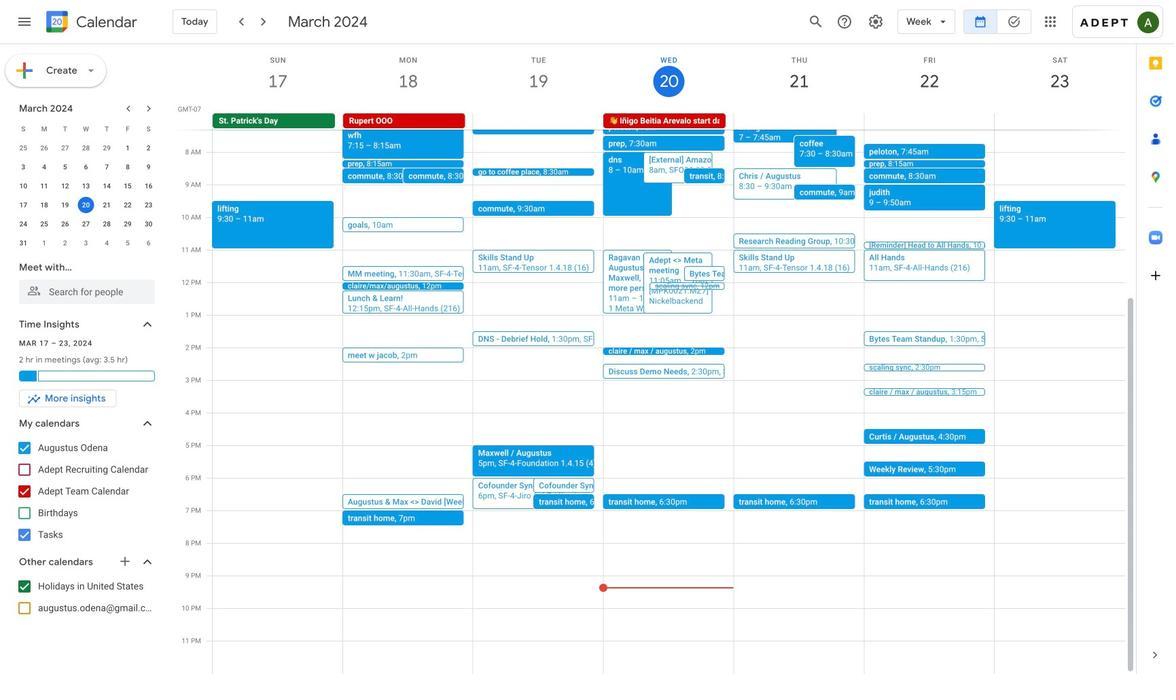 Task type: vqa. For each thing, say whether or not it's contained in the screenshot.
ALERT DIALOG
no



Task type: locate. For each thing, give the bounding box(es) containing it.
calendar element
[[43, 8, 137, 38]]

grid
[[174, 44, 1136, 675]]

28 element
[[99, 216, 115, 232]]

main drawer image
[[16, 14, 33, 30]]

15 element
[[120, 178, 136, 194]]

march 2024 grid
[[13, 120, 159, 253]]

27 element
[[78, 216, 94, 232]]

Search for people to meet text field
[[27, 280, 147, 304]]

tab list
[[1137, 44, 1174, 637]]

1 element
[[120, 140, 136, 156]]

cell
[[473, 113, 603, 130], [734, 113, 864, 130], [864, 113, 994, 130], [994, 113, 1125, 130], [76, 196, 96, 215]]

None search field
[[0, 255, 169, 304]]

april 6 element
[[140, 235, 157, 251]]

april 3 element
[[78, 235, 94, 251]]

14 element
[[99, 178, 115, 194]]

add other calendars image
[[118, 555, 132, 569]]

february 28 element
[[78, 140, 94, 156]]

19 element
[[57, 197, 73, 213]]

2 element
[[140, 140, 157, 156]]

24 element
[[15, 216, 31, 232]]

18 element
[[36, 197, 52, 213]]

10 element
[[15, 178, 31, 194]]

30 element
[[140, 216, 157, 232]]

5 element
[[57, 159, 73, 175]]

row
[[207, 89, 1136, 122], [207, 113, 1136, 130], [13, 120, 159, 139], [13, 139, 159, 158], [13, 158, 159, 177], [13, 177, 159, 196], [13, 196, 159, 215], [13, 215, 159, 234], [13, 234, 159, 253]]

16 element
[[140, 178, 157, 194]]

february 27 element
[[57, 140, 73, 156]]

heading
[[73, 14, 137, 30]]

22 element
[[120, 197, 136, 213]]

row group
[[13, 139, 159, 253]]

heading inside calendar element
[[73, 14, 137, 30]]

february 25 element
[[15, 140, 31, 156]]

9 element
[[140, 159, 157, 175]]

11 element
[[36, 178, 52, 194]]

21 element
[[99, 197, 115, 213]]



Task type: describe. For each thing, give the bounding box(es) containing it.
23 element
[[140, 197, 157, 213]]

april 5 element
[[120, 235, 136, 251]]

8 element
[[120, 159, 136, 175]]

17 element
[[15, 197, 31, 213]]

my calendars list
[[3, 438, 169, 546]]

26 element
[[57, 216, 73, 232]]

april 1 element
[[36, 235, 52, 251]]

29 element
[[120, 216, 136, 232]]

february 26 element
[[36, 140, 52, 156]]

31 element
[[15, 235, 31, 251]]

february 29 element
[[99, 140, 115, 156]]

6 element
[[78, 159, 94, 175]]

cell inside 'march 2024' grid
[[76, 196, 96, 215]]

settings menu image
[[868, 14, 884, 30]]

13 element
[[78, 178, 94, 194]]

12 element
[[57, 178, 73, 194]]

3 element
[[15, 159, 31, 175]]

other calendars list
[[3, 576, 169, 620]]

7 element
[[99, 159, 115, 175]]

april 4 element
[[99, 235, 115, 251]]

25 element
[[36, 216, 52, 232]]

20, today element
[[78, 197, 94, 213]]

4 element
[[36, 159, 52, 175]]

april 2 element
[[57, 235, 73, 251]]



